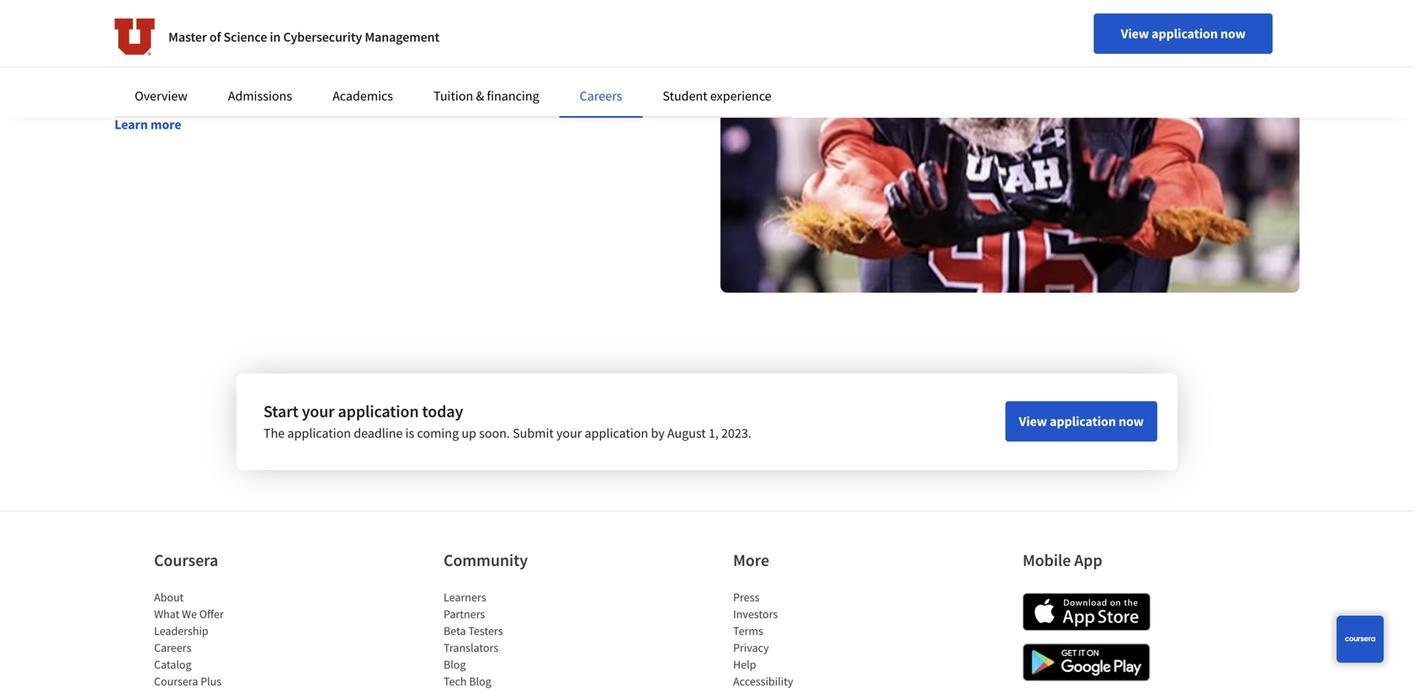 Task type: describe. For each thing, give the bounding box(es) containing it.
blog link
[[444, 658, 466, 673]]

to
[[181, 9, 202, 38]]

academics link
[[333, 88, 393, 104]]

about link
[[154, 590, 184, 605]]

1,
[[709, 425, 719, 442]]

start your application today the application deadline is coming up soon. submit your application by august 1, 2023.
[[264, 401, 752, 442]]

partners
[[444, 607, 485, 622]]

academics
[[333, 88, 393, 104]]

0 vertical spatial blog
[[444, 658, 466, 673]]

learn
[[115, 116, 148, 133]]

the
[[264, 425, 285, 442]]

tech blog link
[[444, 675, 492, 690]]

overview
[[135, 88, 188, 104]]

coursera inside about what we offer leadership careers catalog coursera plus
[[154, 675, 198, 690]]

learners link
[[444, 590, 486, 605]]

the left "david"
[[620, 54, 639, 71]]

in left &
[[443, 74, 454, 91]]

0 horizontal spatial careers link
[[154, 641, 191, 656]]

press link
[[733, 590, 760, 605]]

the left &
[[456, 74, 475, 91]]

beta testers link
[[444, 624, 503, 639]]

0 vertical spatial network
[[566, 9, 651, 38]]

network.
[[581, 74, 631, 91]]

coming
[[417, 425, 459, 442]]

1 vertical spatial blog
[[469, 675, 492, 690]]

student experience
[[663, 88, 772, 104]]

help link
[[733, 658, 757, 673]]

admissions
[[228, 88, 292, 104]]

2 horizontal spatial alumni
[[565, 54, 604, 71]]

science inside graduates of the master of science in cybersecurity management join the 42,000 alumni in the david eccles school of business network and the 280,000 alumni in the university of utah network.
[[264, 54, 308, 71]]

learn more
[[115, 116, 181, 133]]

investors
[[733, 607, 778, 622]]

tuition
[[434, 88, 473, 104]]

august
[[668, 425, 706, 442]]

view application now for master of science in cybersecurity management
[[1121, 25, 1246, 42]]

up
[[462, 425, 477, 442]]

master of science in cybersecurity management
[[168, 29, 440, 45]]

0 vertical spatial careers
[[580, 88, 623, 104]]

more
[[151, 116, 181, 133]]

learners partners beta testers translators blog tech blog
[[444, 590, 503, 690]]

partners link
[[444, 607, 485, 622]]

list for coursera
[[154, 589, 297, 694]]

list for more
[[733, 589, 877, 694]]

the up university
[[504, 54, 523, 71]]

join
[[404, 9, 447, 38]]

app
[[1075, 550, 1103, 571]]

leadership
[[154, 624, 209, 639]]

terms
[[733, 624, 764, 639]]

learners
[[444, 590, 486, 605]]

more
[[733, 550, 770, 571]]

&
[[476, 88, 484, 104]]

offer
[[199, 607, 224, 622]]

tech
[[444, 675, 467, 690]]

beta
[[444, 624, 466, 639]]

in up network.
[[607, 54, 618, 71]]

graduates of the master of science in cybersecurity management join the 42,000 alumni in the david eccles school of business network and the 280,000 alumni in the university of utah network.
[[115, 54, 674, 91]]

by
[[651, 425, 665, 442]]

eccles
[[115, 74, 149, 91]]

280,000
[[355, 74, 398, 91]]

of right to
[[210, 29, 221, 45]]

view application now for the application deadline is coming up soon. submit your application by august 1, 2023.
[[1019, 413, 1144, 430]]

connections?
[[267, 9, 399, 38]]

master inside graduates of the master of science in cybersecurity management join the 42,000 alumni in the david eccles school of business network and the 280,000 alumni in the university of utah network.
[[210, 54, 248, 71]]

catalog link
[[154, 658, 192, 673]]

learn more link
[[115, 116, 181, 133]]

now for the application deadline is coming up soon. submit your application by august 1, 2023.
[[1119, 413, 1144, 430]]

network inside graduates of the master of science in cybersecurity management join the 42,000 alumni in the david eccles school of business network and the 280,000 alumni in the university of utah network.
[[260, 74, 306, 91]]

0 vertical spatial alumni
[[491, 9, 562, 38]]

plus
[[201, 675, 222, 690]]

submit
[[513, 425, 554, 442]]

ready
[[115, 9, 177, 38]]

graduates
[[115, 54, 172, 71]]

terms link
[[733, 624, 764, 639]]

of right the school
[[193, 74, 205, 91]]

2 vertical spatial alumni
[[401, 74, 440, 91]]

management inside graduates of the master of science in cybersecurity management join the 42,000 alumni in the david eccles school of business network and the 280,000 alumni in the university of utah network.
[[403, 54, 477, 71]]

and
[[309, 74, 331, 91]]

1 coursera from the top
[[154, 550, 218, 571]]



Task type: vqa. For each thing, say whether or not it's contained in the screenshot.


Task type: locate. For each thing, give the bounding box(es) containing it.
translators link
[[444, 641, 499, 656]]

coursera plus link
[[154, 675, 222, 690]]

your right submit
[[557, 425, 582, 442]]

3 list from the left
[[733, 589, 877, 694]]

list containing press
[[733, 589, 877, 694]]

what
[[154, 607, 180, 622]]

in right "make"
[[270, 29, 281, 45]]

mobile
[[1023, 550, 1071, 571]]

list containing about
[[154, 589, 297, 694]]

in up and
[[310, 54, 321, 71]]

start
[[264, 401, 299, 422]]

testers
[[468, 624, 503, 639]]

what we offer link
[[154, 607, 224, 622]]

1 vertical spatial network
[[260, 74, 306, 91]]

translators
[[444, 641, 499, 656]]

privacy link
[[733, 641, 769, 656]]

0 vertical spatial now
[[1221, 25, 1246, 42]]

42,000
[[525, 54, 562, 71]]

cybersecurity inside graduates of the master of science in cybersecurity management join the 42,000 alumni in the david eccles school of business network and the 280,000 alumni in the university of utah network.
[[324, 54, 401, 71]]

accessibility link
[[733, 675, 794, 690]]

1 vertical spatial your
[[557, 425, 582, 442]]

list containing learners
[[444, 589, 587, 694]]

careers right utah
[[580, 88, 623, 104]]

make
[[207, 9, 262, 38]]

we
[[182, 607, 197, 622]]

1 horizontal spatial list
[[444, 589, 587, 694]]

help
[[733, 658, 757, 673]]

1 vertical spatial view application now
[[1019, 413, 1144, 430]]

the right and
[[333, 74, 352, 91]]

2 horizontal spatial list
[[733, 589, 877, 694]]

master up business
[[210, 54, 248, 71]]

cybersecurity
[[283, 29, 362, 45], [324, 54, 401, 71]]

0 vertical spatial view
[[1121, 25, 1150, 42]]

1 horizontal spatial view
[[1121, 25, 1150, 42]]

1 horizontal spatial blog
[[469, 675, 492, 690]]

blog right tech
[[469, 675, 492, 690]]

network up network.
[[566, 9, 651, 38]]

press investors terms privacy help accessibility
[[733, 590, 794, 690]]

0 horizontal spatial alumni
[[401, 74, 440, 91]]

download on the app store image
[[1023, 594, 1151, 632]]

0 vertical spatial management
[[365, 29, 440, 45]]

master up the school
[[168, 29, 207, 45]]

community
[[444, 550, 528, 571]]

now for master of science in cybersecurity management
[[1221, 25, 1246, 42]]

1 horizontal spatial network
[[566, 9, 651, 38]]

your
[[302, 401, 335, 422], [557, 425, 582, 442]]

management
[[365, 29, 440, 45], [403, 54, 477, 71]]

alumni right 280,000
[[401, 74, 440, 91]]

management up graduates of the master of science in cybersecurity management join the 42,000 alumni in the david eccles school of business network and the 280,000 alumni in the university of utah network.
[[365, 29, 440, 45]]

0 vertical spatial coursera
[[154, 550, 218, 571]]

science down master of science in cybersecurity management
[[264, 54, 308, 71]]

master
[[168, 29, 207, 45], [210, 54, 248, 71]]

view application now button
[[1094, 13, 1273, 54], [1006, 402, 1158, 442]]

2 list from the left
[[444, 589, 587, 694]]

1 vertical spatial view application now button
[[1006, 402, 1158, 442]]

0 horizontal spatial now
[[1119, 413, 1144, 430]]

utah
[[551, 74, 578, 91]]

1 vertical spatial now
[[1119, 413, 1144, 430]]

0 horizontal spatial network
[[260, 74, 306, 91]]

1 vertical spatial management
[[403, 54, 477, 71]]

application
[[1152, 25, 1218, 42], [338, 401, 419, 422], [1050, 413, 1117, 430], [288, 425, 351, 442], [585, 425, 649, 442]]

blog
[[444, 658, 466, 673], [469, 675, 492, 690]]

join
[[480, 54, 501, 71]]

catalog
[[154, 658, 192, 673]]

1 vertical spatial view
[[1019, 413, 1048, 430]]

1 vertical spatial careers link
[[154, 641, 191, 656]]

investors link
[[733, 607, 778, 622]]

careers link right utah
[[580, 88, 623, 104]]

careers link up the catalog link
[[154, 641, 191, 656]]

0 vertical spatial careers link
[[580, 88, 623, 104]]

1 vertical spatial cybersecurity
[[324, 54, 401, 71]]

university of utah logo image
[[115, 19, 155, 56]]

view application now button for the application deadline is coming up soon. submit your application by august 1, 2023.
[[1006, 402, 1158, 442]]

tuition & financing link
[[434, 88, 539, 104]]

0 horizontal spatial blog
[[444, 658, 466, 673]]

get it on google play image
[[1023, 644, 1151, 682]]

0 horizontal spatial careers
[[154, 641, 191, 656]]

our
[[452, 9, 487, 38]]

today
[[422, 401, 463, 422]]

student
[[663, 88, 708, 104]]

deadline
[[354, 425, 403, 442]]

university
[[478, 74, 534, 91]]

school
[[152, 74, 191, 91]]

financing
[[487, 88, 539, 104]]

privacy
[[733, 641, 769, 656]]

1 horizontal spatial alumni
[[491, 9, 562, 38]]

of up business
[[250, 54, 262, 71]]

mobile app
[[1023, 550, 1103, 571]]

1 vertical spatial coursera
[[154, 675, 198, 690]]

view for master of science in cybersecurity management
[[1121, 25, 1150, 42]]

view application now button for master of science in cybersecurity management
[[1094, 13, 1273, 54]]

david
[[642, 54, 674, 71]]

1 vertical spatial careers
[[154, 641, 191, 656]]

coursera up about
[[154, 550, 218, 571]]

alumni up utah
[[565, 54, 604, 71]]

0 horizontal spatial list
[[154, 589, 297, 694]]

is
[[406, 425, 415, 442]]

1 horizontal spatial now
[[1221, 25, 1246, 42]]

accessibility
[[733, 675, 794, 690]]

1 vertical spatial alumni
[[565, 54, 604, 71]]

leadership link
[[154, 624, 209, 639]]

1 horizontal spatial careers
[[580, 88, 623, 104]]

overview link
[[135, 88, 188, 104]]

1 vertical spatial master
[[210, 54, 248, 71]]

0 vertical spatial view application now
[[1121, 25, 1246, 42]]

0 vertical spatial cybersecurity
[[283, 29, 362, 45]]

the up the school
[[189, 54, 207, 71]]

careers up the catalog link
[[154, 641, 191, 656]]

0 vertical spatial view application now button
[[1094, 13, 1273, 54]]

1 horizontal spatial careers link
[[580, 88, 623, 104]]

the
[[189, 54, 207, 71], [504, 54, 523, 71], [620, 54, 639, 71], [333, 74, 352, 91], [456, 74, 475, 91]]

of
[[210, 29, 221, 45], [175, 54, 186, 71], [250, 54, 262, 71], [193, 74, 205, 91], [537, 74, 548, 91]]

1 horizontal spatial master
[[210, 54, 248, 71]]

coursera
[[154, 550, 218, 571], [154, 675, 198, 690]]

admissions link
[[228, 88, 292, 104]]

careers inside about what we offer leadership careers catalog coursera plus
[[154, 641, 191, 656]]

0 vertical spatial science
[[224, 29, 267, 45]]

of up the school
[[175, 54, 186, 71]]

management up tuition
[[403, 54, 477, 71]]

soon.
[[479, 425, 510, 442]]

view application now
[[1121, 25, 1246, 42], [1019, 413, 1144, 430]]

0 horizontal spatial your
[[302, 401, 335, 422]]

0 horizontal spatial master
[[168, 29, 207, 45]]

science up business
[[224, 29, 267, 45]]

list for community
[[444, 589, 587, 694]]

tuition & financing
[[434, 88, 539, 104]]

press
[[733, 590, 760, 605]]

0 vertical spatial master
[[168, 29, 207, 45]]

view
[[1121, 25, 1150, 42], [1019, 413, 1048, 430]]

alumni up 42,000
[[491, 9, 562, 38]]

view for the application deadline is coming up soon. submit your application by august 1, 2023.
[[1019, 413, 1048, 430]]

1 vertical spatial science
[[264, 54, 308, 71]]

your right the start
[[302, 401, 335, 422]]

in
[[270, 29, 281, 45], [310, 54, 321, 71], [607, 54, 618, 71], [443, 74, 454, 91]]

blog up tech
[[444, 658, 466, 673]]

of down 42,000
[[537, 74, 548, 91]]

experience
[[711, 88, 772, 104]]

network
[[566, 9, 651, 38], [260, 74, 306, 91]]

2 coursera from the top
[[154, 675, 198, 690]]

business
[[207, 74, 257, 91]]

cybersecurity up 280,000
[[324, 54, 401, 71]]

network left and
[[260, 74, 306, 91]]

1 horizontal spatial your
[[557, 425, 582, 442]]

2023.
[[722, 425, 752, 442]]

now
[[1221, 25, 1246, 42], [1119, 413, 1144, 430]]

0 horizontal spatial view
[[1019, 413, 1048, 430]]

list
[[154, 589, 297, 694], [444, 589, 587, 694], [733, 589, 877, 694]]

coursera down catalog
[[154, 675, 198, 690]]

careers
[[580, 88, 623, 104], [154, 641, 191, 656]]

about
[[154, 590, 184, 605]]

0 vertical spatial your
[[302, 401, 335, 422]]

alumni
[[491, 9, 562, 38], [565, 54, 604, 71], [401, 74, 440, 91]]

1 list from the left
[[154, 589, 297, 694]]

ready to make connections? join our alumni network
[[115, 9, 651, 38]]

student experience link
[[663, 88, 772, 104]]

about what we offer leadership careers catalog coursera plus
[[154, 590, 224, 690]]

cybersecurity up and
[[283, 29, 362, 45]]



